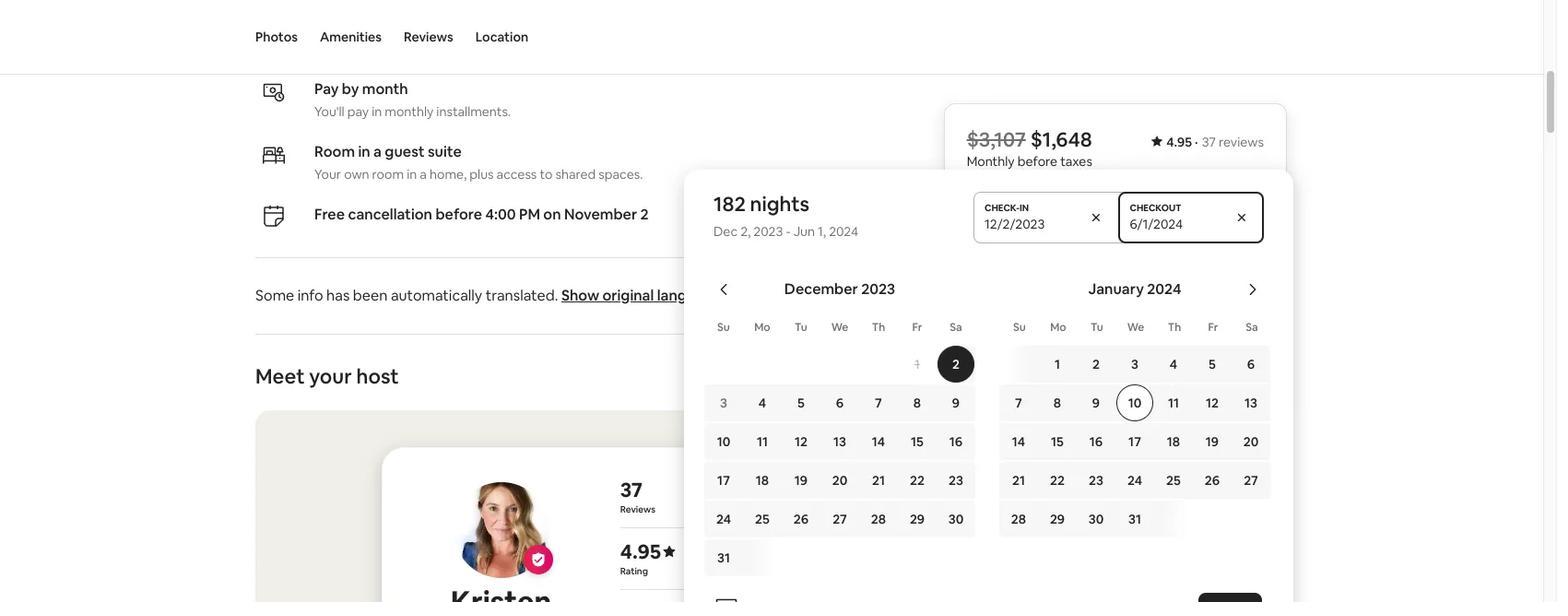 Task type: locate. For each thing, give the bounding box(es) containing it.
1 vertical spatial 3
[[720, 395, 728, 411]]

2024 inside calendar application
[[1147, 279, 1182, 299]]

2023 left -
[[754, 223, 783, 240]]

28 button
[[859, 501, 898, 538], [1000, 501, 1038, 538]]

6 button
[[1232, 346, 1271, 383], [821, 385, 859, 421]]

0 horizontal spatial 13 button
[[821, 423, 859, 460]]

·
[[1195, 134, 1199, 150]]

3 for topmost 3 button
[[1132, 356, 1139, 373]]

0 horizontal spatial 7
[[875, 395, 882, 411]]

0 horizontal spatial th
[[872, 320, 886, 335]]

0 horizontal spatial reviews
[[404, 29, 453, 45]]

23 right the "you"
[[1089, 472, 1104, 489]]

0 horizontal spatial 21 button
[[859, 462, 898, 499]]

24
[[1128, 472, 1143, 489], [716, 511, 731, 527]]

0 horizontal spatial we
[[831, 320, 849, 335]]

1 horizontal spatial 28
[[1011, 511, 1026, 527]]

2 th from the left
[[1168, 320, 1182, 335]]

tu
[[795, 320, 808, 335], [1091, 320, 1104, 335]]

0 horizontal spatial 8 button
[[898, 385, 937, 421]]

9 button right you
[[1077, 385, 1116, 421]]

some info has been automatically translated. show original language
[[255, 286, 721, 305]]

11 button
[[1155, 385, 1193, 421], [743, 423, 782, 460]]

7 for 1st 7 button from the left
[[875, 395, 882, 411]]

31 down save an extra $195 on your entire stay when you pay with your bank account.
[[1129, 511, 1142, 527]]

0 horizontal spatial fr
[[912, 320, 923, 335]]

27 for 27 button to the bottom
[[833, 511, 847, 527]]

16 button up with
[[1077, 423, 1116, 460]]

0 horizontal spatial 26
[[794, 511, 809, 527]]

0 vertical spatial in
[[372, 103, 382, 120]]

1 horizontal spatial 11 button
[[1155, 385, 1193, 421]]

1 vertical spatial 26
[[794, 511, 809, 527]]

before
[[1018, 153, 1058, 170], [436, 205, 482, 224]]

Add date text field
[[1130, 216, 1220, 232]]

month
[[362, 79, 408, 98]]

0 vertical spatial 25
[[1167, 472, 1181, 489]]

9 button up save
[[937, 385, 976, 421]]

19
[[1206, 433, 1219, 450], [795, 472, 808, 489]]

1 21 from the left
[[872, 472, 885, 489]]

1 horizontal spatial on
[[1095, 453, 1112, 472]]

2 22 button from the left
[[1038, 462, 1077, 499]]

1 horizontal spatial a
[[420, 166, 427, 182]]

location
[[476, 29, 529, 45]]

1 vertical spatial 10 button
[[705, 423, 743, 460]]

1 22 button from the left
[[898, 462, 937, 499]]

4.95 left ·
[[1167, 134, 1192, 150]]

your
[[309, 363, 352, 389], [1116, 453, 1146, 472], [1127, 471, 1157, 491]]

0 vertical spatial 4.95
[[1167, 134, 1192, 150]]

1 horizontal spatial 23
[[1089, 472, 1104, 489]]

17 for topmost 17 button
[[1129, 433, 1142, 450]]

5
[[1209, 356, 1216, 373], [798, 395, 805, 411]]

1 22 from the left
[[910, 472, 925, 489]]

1 horizontal spatial 29
[[1050, 511, 1065, 527]]

1 mo from the left
[[755, 320, 771, 335]]

0 horizontal spatial 13
[[834, 433, 846, 450]]

12 button
[[1193, 385, 1232, 421], [782, 423, 821, 460]]

1 horizontal spatial we
[[1127, 320, 1145, 335]]

1 9 from the left
[[952, 395, 960, 411]]

30 button down with
[[1077, 501, 1116, 538]]

28
[[871, 511, 886, 527], [1011, 511, 1026, 527]]

1 vertical spatial 20 button
[[821, 462, 859, 499]]

0 horizontal spatial 6
[[836, 395, 844, 411]]

2 mo from the left
[[1051, 320, 1067, 335]]

18 button
[[1155, 423, 1193, 460], [743, 462, 782, 499]]

0 horizontal spatial 23 button
[[937, 462, 976, 499]]

pay
[[314, 79, 339, 98]]

reviews up pay by month you'll pay in monthly installments.
[[404, 29, 453, 45]]

17
[[1129, 433, 1142, 450], [718, 472, 730, 489]]

2 15 button from the left
[[1038, 423, 1077, 460]]

a left home,
[[420, 166, 427, 182]]

1 horizontal spatial 5
[[1209, 356, 1216, 373]]

0 vertical spatial a
[[374, 142, 382, 161]]

19 button
[[1193, 423, 1232, 460], [782, 462, 821, 499]]

th down the december 2023
[[872, 320, 886, 335]]

16 button
[[937, 423, 976, 460], [1077, 423, 1116, 460]]

0 horizontal spatial 23
[[949, 472, 964, 489]]

27 for the top 27 button
[[1244, 472, 1259, 489]]

2 23 button from the left
[[1077, 462, 1116, 499]]

2 28 from the left
[[1011, 511, 1026, 527]]

we
[[831, 320, 849, 335], [1127, 320, 1145, 335]]

22 right when
[[1050, 472, 1065, 489]]

1 vertical spatial 11
[[757, 433, 768, 450]]

shared
[[556, 166, 596, 182]]

1 horizontal spatial 1
[[1055, 356, 1060, 373]]

2 16 button from the left
[[1077, 423, 1116, 460]]

8
[[914, 395, 921, 411], [1054, 395, 1062, 411]]

bank
[[1161, 471, 1194, 491]]

2 2 button from the left
[[1077, 346, 1116, 383]]

1 30 from the left
[[949, 511, 964, 527]]

2,
[[741, 223, 751, 240]]

0 horizontal spatial 17
[[718, 472, 730, 489]]

15 button up the "you"
[[1038, 423, 1077, 460]]

4.95 for 4.95
[[620, 538, 661, 564]]

30 button down stay
[[937, 501, 976, 538]]

0 horizontal spatial on
[[543, 205, 561, 224]]

1 horizontal spatial mo
[[1051, 320, 1067, 335]]

1 horizontal spatial in
[[372, 103, 382, 120]]

2 button
[[937, 346, 976, 383], [1077, 346, 1116, 383]]

before down home,
[[436, 205, 482, 224]]

1 horizontal spatial 2 button
[[1077, 346, 1116, 383]]

17 button right 37 reviews
[[705, 462, 743, 499]]

8 for first 8 button
[[914, 395, 921, 411]]

2 14 from the left
[[1012, 433, 1026, 450]]

1 sa from the left
[[950, 320, 962, 335]]

4 button
[[1155, 346, 1193, 383], [743, 385, 782, 421]]

2 8 from the left
[[1054, 395, 1062, 411]]

2 22 from the left
[[1050, 472, 1065, 489]]

0 horizontal spatial 5 button
[[782, 385, 821, 421]]

1 horizontal spatial 37
[[1202, 134, 1216, 150]]

2 7 button from the left
[[1000, 385, 1038, 421]]

reviews
[[404, 29, 453, 45], [620, 503, 656, 515]]

25
[[1167, 472, 1181, 489], [755, 511, 770, 527]]

when
[[998, 471, 1035, 491]]

0 horizontal spatial 14 button
[[859, 423, 898, 460]]

0 horizontal spatial 11 button
[[743, 423, 782, 460]]

24 button left 'bank'
[[1116, 462, 1155, 499]]

1 horizontal spatial 30
[[1089, 511, 1104, 527]]

10 button
[[1116, 385, 1155, 421], [705, 423, 743, 460]]

won't
[[1065, 369, 1098, 385]]

13
[[1245, 395, 1258, 411], [834, 433, 846, 450]]

2 21 from the left
[[1013, 472, 1025, 489]]

0 vertical spatial on
[[543, 205, 561, 224]]

24 right with
[[1128, 472, 1143, 489]]

0 vertical spatial 13
[[1245, 395, 1258, 411]]

24 button right 37 reviews
[[705, 501, 743, 538]]

we down the december 2023
[[831, 320, 849, 335]]

29 for first the 29 "button" from left
[[910, 511, 925, 527]]

pay inside save an extra $195 on your entire stay when you pay with your bank account.
[[1067, 471, 1091, 491]]

29 for first the 29 "button" from right
[[1050, 511, 1065, 527]]

2023 right december
[[861, 279, 896, 299]]

on inside save an extra $195 on your entire stay when you pay with your bank account.
[[1095, 453, 1112, 472]]

0 horizontal spatial 10
[[717, 433, 731, 450]]

info
[[298, 286, 323, 305]]

3 for the left 3 button
[[720, 395, 728, 411]]

stay
[[967, 471, 995, 491]]

37 up rating at the left of page
[[620, 477, 643, 502]]

photos button
[[255, 0, 298, 74]]

1 14 button from the left
[[859, 423, 898, 460]]

0 horizontal spatial 6 button
[[821, 385, 859, 421]]

1 horizontal spatial 15
[[1051, 433, 1064, 450]]

23 left stay
[[949, 472, 964, 489]]

0 vertical spatial 4
[[1170, 356, 1178, 373]]

0 vertical spatial pay
[[347, 103, 369, 120]]

29 button left account.
[[898, 501, 937, 538]]

your left host at the left bottom of page
[[309, 363, 352, 389]]

2 fr from the left
[[1208, 320, 1219, 335]]

room
[[314, 142, 355, 161]]

pay down by
[[347, 103, 369, 120]]

31 right rating at the left of page
[[717, 550, 730, 566]]

22 button right when
[[1038, 462, 1077, 499]]

2024 right 1,
[[829, 223, 859, 240]]

1 horizontal spatial 31
[[1129, 511, 1142, 527]]

a up room
[[374, 142, 382, 161]]

suite
[[428, 142, 462, 161]]

0 horizontal spatial 26 button
[[782, 501, 821, 538]]

2
[[640, 205, 649, 224], [953, 356, 960, 373], [1093, 356, 1100, 373]]

reserve button
[[967, 310, 1264, 354]]

37 inside 37 reviews
[[620, 477, 643, 502]]

1 vertical spatial 18
[[756, 472, 769, 489]]

23
[[949, 472, 964, 489], [1089, 472, 1104, 489]]

1 we from the left
[[831, 320, 849, 335]]

2023 inside calendar application
[[861, 279, 896, 299]]

nights
[[750, 191, 810, 217]]

november
[[564, 205, 637, 224]]

9
[[952, 395, 960, 411], [1093, 395, 1100, 411]]

1 30 button from the left
[[937, 501, 976, 538]]

charged
[[1119, 369, 1169, 385]]

your
[[314, 166, 341, 182]]

2 7 from the left
[[1015, 395, 1023, 411]]

4.95 up rating at the left of page
[[620, 538, 661, 564]]

0 vertical spatial 17 button
[[1116, 423, 1155, 460]]

0 horizontal spatial 2023
[[754, 223, 783, 240]]

0 horizontal spatial 17 button
[[705, 462, 743, 499]]

1 horizontal spatial 29 button
[[1038, 501, 1077, 538]]

you
[[1039, 471, 1063, 491]]

2 29 from the left
[[1050, 511, 1065, 527]]

0 horizontal spatial 1
[[915, 356, 920, 373]]

0 horizontal spatial 30
[[949, 511, 964, 527]]

24 right 37 reviews
[[716, 511, 731, 527]]

in down month
[[372, 103, 382, 120]]

23 button left an
[[937, 462, 976, 499]]

13 button
[[1232, 385, 1271, 421], [821, 423, 859, 460]]

1 vertical spatial a
[[420, 166, 427, 182]]

0 vertical spatial reviews
[[404, 29, 453, 45]]

tu down january
[[1091, 320, 1104, 335]]

1 28 from the left
[[871, 511, 886, 527]]

your right with
[[1127, 471, 1157, 491]]

22 button left stay
[[898, 462, 937, 499]]

own
[[344, 166, 369, 182]]

4.95 · 37 reviews
[[1167, 134, 1264, 150]]

26
[[1205, 472, 1220, 489], [794, 511, 809, 527]]

0 horizontal spatial 7 button
[[859, 385, 898, 421]]

0 horizontal spatial 12 button
[[782, 423, 821, 460]]

on
[[543, 205, 561, 224], [1095, 453, 1112, 472]]

0 vertical spatial 5 button
[[1193, 346, 1232, 383]]

0 vertical spatial 12
[[1206, 395, 1219, 411]]

1 vertical spatial 20
[[832, 472, 848, 489]]

on right pm
[[543, 205, 561, 224]]

th up 'yet'
[[1168, 320, 1182, 335]]

0 vertical spatial 20 button
[[1232, 423, 1271, 460]]

1 horizontal spatial 19 button
[[1193, 423, 1232, 460]]

1 horizontal spatial 27
[[1244, 472, 1259, 489]]

12
[[1206, 395, 1219, 411], [795, 433, 808, 450]]

monthly
[[967, 153, 1015, 170]]

1 fr from the left
[[912, 320, 923, 335]]

calendar application
[[684, 260, 1558, 593]]

37 right ·
[[1202, 134, 1216, 150]]

1 button
[[898, 346, 937, 383], [1002, 346, 1077, 383]]

16 button up stay
[[937, 423, 976, 460]]

1 horizontal spatial 25 button
[[1155, 462, 1193, 499]]

Add date text field
[[985, 216, 1075, 232]]

1 horizontal spatial 26
[[1205, 472, 1220, 489]]

1 vertical spatial 12
[[795, 433, 808, 450]]

23 button right the "you"
[[1077, 462, 1116, 499]]

automatically
[[391, 286, 482, 305]]

2 23 from the left
[[1089, 472, 1104, 489]]

1 horizontal spatial 12 button
[[1193, 385, 1232, 421]]

1 horizontal spatial 3
[[1132, 356, 1139, 373]]

1 horizontal spatial 14 button
[[1000, 423, 1038, 460]]

25 for 25 button to the left
[[755, 511, 770, 527]]

0 horizontal spatial 2024
[[829, 223, 859, 240]]

1 7 from the left
[[875, 395, 882, 411]]

$3,107
[[967, 126, 1026, 152]]

15 button left save
[[898, 423, 937, 460]]

in up own
[[358, 142, 370, 161]]

24 button
[[1116, 462, 1155, 499], [705, 501, 743, 538]]

1 tu from the left
[[795, 320, 808, 335]]

1 8 from the left
[[914, 395, 921, 411]]

you won't be charged yet
[[1040, 369, 1191, 385]]

29 button down the "you"
[[1038, 501, 1077, 538]]

pay right the "you"
[[1067, 471, 1091, 491]]

free cancellation before 4:00 pm on november 2
[[314, 205, 649, 224]]

22
[[910, 472, 925, 489], [1050, 472, 1065, 489]]

by
[[342, 79, 359, 98]]

11
[[1168, 395, 1179, 411], [757, 433, 768, 450]]

we down january 2024
[[1127, 320, 1145, 335]]

th
[[872, 320, 886, 335], [1168, 320, 1182, 335]]

1 horizontal spatial 11
[[1168, 395, 1179, 411]]

1 vertical spatial pay
[[1067, 471, 1091, 491]]

pay
[[347, 103, 369, 120], [1067, 471, 1091, 491]]

free
[[314, 205, 345, 224]]

0 horizontal spatial 14
[[872, 433, 885, 450]]

1 vertical spatial 4 button
[[743, 385, 782, 421]]

1 vertical spatial 13
[[834, 433, 846, 450]]

0 vertical spatial 26 button
[[1193, 462, 1232, 499]]

0 horizontal spatial 12
[[795, 433, 808, 450]]

1 29 from the left
[[910, 511, 925, 527]]

1 vertical spatial reviews
[[620, 503, 656, 515]]

1 vertical spatial 27 button
[[821, 501, 859, 538]]

2024
[[829, 223, 859, 240], [1147, 279, 1182, 299]]

0 vertical spatial 31
[[1129, 511, 1142, 527]]

2 30 from the left
[[1089, 511, 1104, 527]]

1 horizontal spatial before
[[1018, 153, 1058, 170]]

1 su from the left
[[718, 320, 730, 335]]

tu down december
[[795, 320, 808, 335]]

1 15 from the left
[[911, 433, 924, 450]]

1 horizontal spatial 1 button
[[1002, 346, 1077, 383]]

1 8 button from the left
[[898, 385, 937, 421]]

23 button
[[937, 462, 976, 499], [1077, 462, 1116, 499]]

reviews up rating at the left of page
[[620, 503, 656, 515]]

1 horizontal spatial 24
[[1128, 472, 1143, 489]]

2 15 from the left
[[1051, 433, 1064, 450]]

31 button
[[1116, 501, 1190, 538], [705, 539, 779, 576]]

2 28 button from the left
[[1000, 501, 1038, 538]]

18
[[1167, 433, 1180, 450], [756, 472, 769, 489]]

1 horizontal spatial 18
[[1167, 433, 1180, 450]]

17 for the bottom 17 button
[[718, 472, 730, 489]]

18 for the topmost 18 button
[[1167, 433, 1180, 450]]

17 button up with
[[1116, 423, 1155, 460]]

1 th from the left
[[872, 320, 886, 335]]

yet
[[1172, 369, 1191, 385]]

1 horizontal spatial 4 button
[[1155, 346, 1193, 383]]

room in a guest suite your own room in a home, plus access to shared spaces.
[[314, 142, 643, 182]]

22 left stay
[[910, 472, 925, 489]]

reviews
[[1219, 134, 1264, 150]]

20 button
[[1232, 423, 1271, 460], [821, 462, 859, 499]]

before down $1,648
[[1018, 153, 1058, 170]]

kristen user profile image
[[453, 482, 549, 578], [453, 482, 549, 578]]

on right the $195
[[1095, 453, 1112, 472]]

2024 right january
[[1147, 279, 1182, 299]]

your left entire
[[1116, 453, 1146, 472]]

in down guest
[[407, 166, 417, 182]]



Task type: vqa. For each thing, say whether or not it's contained in the screenshot.
the offers
no



Task type: describe. For each thing, give the bounding box(es) containing it.
meet
[[255, 363, 305, 389]]

original
[[603, 286, 654, 305]]

taxes
[[1061, 153, 1093, 170]]

host
[[356, 363, 399, 389]]

0 vertical spatial 20
[[1244, 433, 1259, 450]]

monthly
[[385, 103, 434, 120]]

1 23 button from the left
[[937, 462, 976, 499]]

1,
[[818, 223, 826, 240]]

2 1 from the left
[[1055, 356, 1060, 373]]

182
[[714, 191, 746, 217]]

1 16 from the left
[[950, 433, 963, 450]]

cancellation
[[348, 205, 432, 224]]

0 horizontal spatial 19 button
[[782, 462, 821, 499]]

extra
[[1022, 453, 1057, 472]]

1 vertical spatial in
[[358, 142, 370, 161]]

0 vertical spatial 4 button
[[1155, 346, 1193, 383]]

1 2 button from the left
[[937, 346, 976, 383]]

37 reviews
[[620, 477, 656, 515]]

has
[[327, 286, 350, 305]]

2 9 from the left
[[1093, 395, 1100, 411]]

10 for "10" button to the right
[[1128, 395, 1142, 411]]

1 horizontal spatial 10 button
[[1116, 385, 1155, 421]]

22 for 1st 22 button from left
[[910, 472, 925, 489]]

been
[[353, 286, 388, 305]]

1 29 button from the left
[[898, 501, 937, 538]]

0 vertical spatial 18 button
[[1155, 423, 1193, 460]]

0 vertical spatial 19
[[1206, 433, 1219, 450]]

10 for the bottom "10" button
[[717, 433, 731, 450]]

to
[[540, 166, 553, 182]]

182 nights dec 2, 2023 - jun 1, 2024
[[714, 191, 859, 240]]

location button
[[476, 0, 529, 74]]

$3,107 $1,648 monthly before taxes
[[967, 126, 1093, 170]]

1 15 button from the left
[[898, 423, 937, 460]]

you'll
[[314, 103, 345, 120]]

language
[[657, 286, 721, 305]]

2 8 button from the left
[[1038, 385, 1077, 421]]

1 vertical spatial 5 button
[[782, 385, 821, 421]]

pm
[[519, 205, 540, 224]]

1 vertical spatial 24 button
[[705, 501, 743, 538]]

0 horizontal spatial 11
[[757, 433, 768, 450]]

1 vertical spatial 11 button
[[743, 423, 782, 460]]

1 horizontal spatial 13
[[1245, 395, 1258, 411]]

pay by month you'll pay in monthly installments.
[[314, 79, 511, 120]]

in inside pay by month you'll pay in monthly installments.
[[372, 103, 382, 120]]

spaces.
[[599, 166, 643, 182]]

1 vertical spatial 17 button
[[705, 462, 743, 499]]

1 1 button from the left
[[898, 346, 937, 383]]

2 29 button from the left
[[1038, 501, 1077, 538]]

2 we from the left
[[1127, 320, 1145, 335]]

2 vertical spatial in
[[407, 166, 417, 182]]

-
[[786, 223, 791, 240]]

plus
[[470, 166, 494, 182]]

show
[[561, 286, 599, 305]]

1 vertical spatial before
[[436, 205, 482, 224]]

2 30 button from the left
[[1077, 501, 1116, 538]]

you
[[1040, 369, 1062, 385]]

dec
[[714, 223, 738, 240]]

0 vertical spatial 12 button
[[1193, 385, 1232, 421]]

rating
[[620, 565, 648, 577]]

2 1 button from the left
[[1002, 346, 1077, 383]]

1 horizontal spatial 20 button
[[1232, 423, 1271, 460]]

1 7 button from the left
[[859, 385, 898, 421]]

an
[[1002, 453, 1019, 472]]

4.95 for 4.95 · 37 reviews
[[1167, 134, 1192, 150]]

0 vertical spatial 3 button
[[1116, 346, 1155, 383]]

1 9 button from the left
[[937, 385, 976, 421]]

meet your host
[[255, 363, 399, 389]]

1 vertical spatial 31
[[717, 550, 730, 566]]

7 for second 7 button
[[1015, 395, 1023, 411]]

1 vertical spatial 5
[[798, 395, 805, 411]]

home,
[[430, 166, 467, 182]]

january
[[1089, 279, 1144, 299]]

be
[[1101, 369, 1117, 385]]

before inside $3,107 $1,648 monthly before taxes
[[1018, 153, 1058, 170]]

1 vertical spatial 18 button
[[743, 462, 782, 499]]

1 16 button from the left
[[937, 423, 976, 460]]

reserve
[[1088, 322, 1143, 341]]

2 9 button from the left
[[1077, 385, 1116, 421]]

save
[[967, 453, 999, 472]]

0 vertical spatial 27 button
[[1232, 462, 1271, 499]]

0 horizontal spatial 3 button
[[705, 385, 743, 421]]

0 vertical spatial 24 button
[[1116, 462, 1155, 499]]

show original language button
[[561, 286, 721, 305]]

1 vertical spatial 6
[[836, 395, 844, 411]]

2 16 from the left
[[1090, 433, 1103, 450]]

2 14 button from the left
[[1000, 423, 1038, 460]]

25 for the right 25 button
[[1167, 472, 1181, 489]]

1 vertical spatial 24
[[716, 511, 731, 527]]

photos
[[255, 29, 298, 45]]

0 horizontal spatial 19
[[795, 472, 808, 489]]

1 vertical spatial 13 button
[[821, 423, 859, 460]]

18 for bottommost 18 button
[[756, 472, 769, 489]]

1 21 button from the left
[[859, 462, 898, 499]]

0 vertical spatial 26
[[1205, 472, 1220, 489]]

installments.
[[437, 103, 511, 120]]

1 28 button from the left
[[859, 501, 898, 538]]

amenities button
[[320, 0, 382, 74]]

january 2024
[[1089, 279, 1182, 299]]

0 horizontal spatial 20
[[832, 472, 848, 489]]

0 vertical spatial 6 button
[[1232, 346, 1271, 383]]

22 for first 22 button from the right
[[1050, 472, 1065, 489]]

4:00
[[485, 205, 516, 224]]

2 su from the left
[[1014, 320, 1026, 335]]

jun
[[794, 223, 815, 240]]

1 horizontal spatial 5 button
[[1193, 346, 1232, 383]]

2024 inside the 182 nights dec 2, 2023 - jun 1, 2024
[[829, 223, 859, 240]]

0 horizontal spatial a
[[374, 142, 382, 161]]

1 1 from the left
[[915, 356, 920, 373]]

1 horizontal spatial 4
[[1170, 356, 1178, 373]]

with
[[1095, 471, 1124, 491]]

1 vertical spatial 12 button
[[782, 423, 821, 460]]

0 vertical spatial 5
[[1209, 356, 1216, 373]]

verified host image
[[531, 552, 546, 567]]

2 tu from the left
[[1091, 320, 1104, 335]]

december
[[785, 279, 858, 299]]

1 vertical spatial 31 button
[[705, 539, 779, 576]]

21 for 2nd 21 button from left
[[1013, 472, 1025, 489]]

12/2/2023
[[978, 216, 1038, 232]]

$1,648
[[1031, 126, 1093, 152]]

2 horizontal spatial 2
[[1093, 356, 1100, 373]]

2 21 button from the left
[[1000, 462, 1038, 499]]

reviews button
[[404, 0, 453, 74]]

$195
[[1060, 453, 1092, 472]]

1 vertical spatial 4
[[759, 395, 766, 411]]

translated.
[[486, 286, 558, 305]]

1 horizontal spatial 2
[[953, 356, 960, 373]]

0 vertical spatial 31 button
[[1116, 501, 1190, 538]]

amenities
[[320, 29, 382, 45]]

access
[[497, 166, 537, 182]]

account.
[[967, 490, 1026, 509]]

save an extra $195 on your entire stay when you pay with your bank account.
[[967, 453, 1194, 509]]

1 14 from the left
[[872, 433, 885, 450]]

entire
[[1149, 453, 1189, 472]]

some
[[255, 286, 294, 305]]

december 2023
[[785, 279, 896, 299]]

21 for second 21 button from the right
[[872, 472, 885, 489]]

2 sa from the left
[[1246, 320, 1258, 335]]

0 horizontal spatial 2
[[640, 205, 649, 224]]

2023 inside the 182 nights dec 2, 2023 - jun 1, 2024
[[754, 223, 783, 240]]

1 horizontal spatial 6
[[1248, 356, 1255, 373]]

1 23 from the left
[[949, 472, 964, 489]]

6/1/2024
[[1127, 216, 1180, 232]]

guest
[[385, 142, 425, 161]]

pay inside pay by month you'll pay in monthly installments.
[[347, 103, 369, 120]]

0 horizontal spatial 25 button
[[743, 501, 782, 538]]

0 vertical spatial 13 button
[[1232, 385, 1271, 421]]

room
[[372, 166, 404, 182]]

1 horizontal spatial 26 button
[[1193, 462, 1232, 499]]

8 for second 8 button from the left
[[1054, 395, 1062, 411]]



